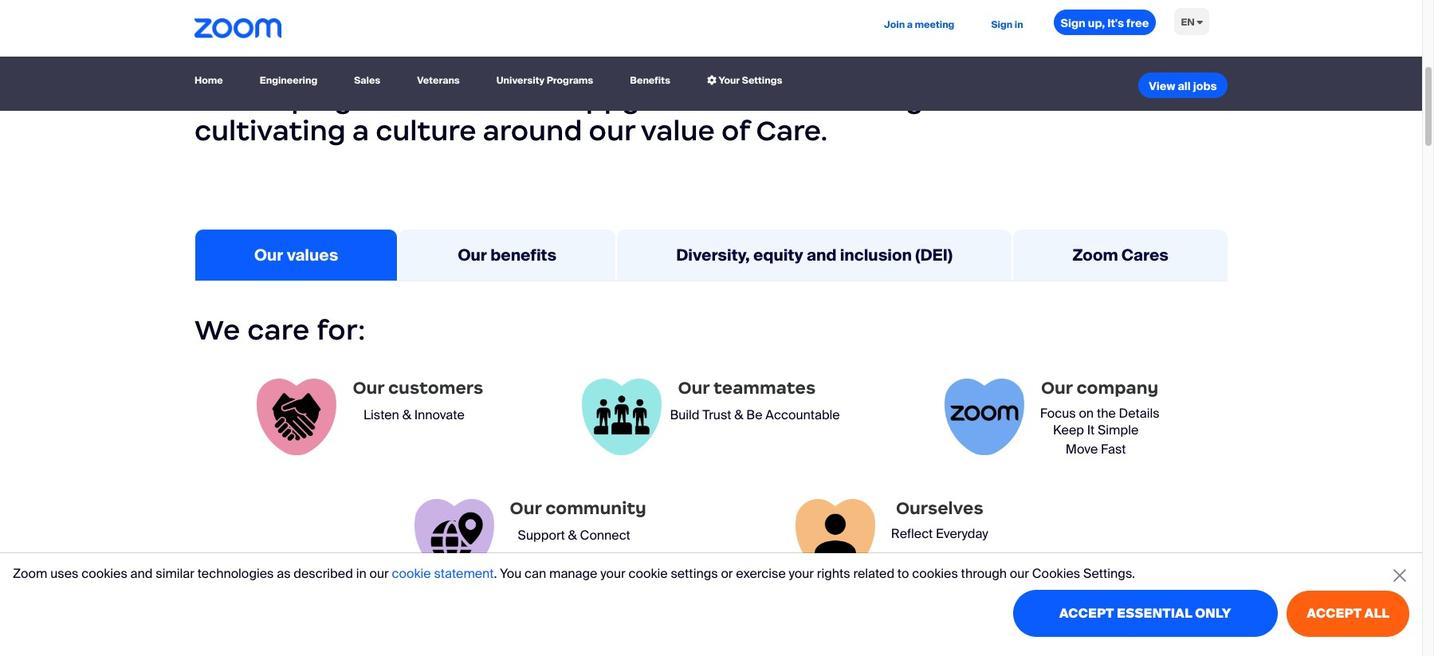 Task type: vqa. For each thing, say whether or not it's contained in the screenshot.
Offer
no



Task type: describe. For each thing, give the bounding box(es) containing it.
innovate
[[414, 407, 465, 424]]

university programs
[[497, 74, 593, 87]]

join a meeting link
[[878, 0, 961, 50]]

jobs
[[1193, 79, 1217, 93]]

happy
[[551, 82, 640, 118]]

1 vertical spatial and
[[130, 565, 153, 582]]

1 cookie from the left
[[392, 565, 431, 582]]

everyday
[[936, 526, 989, 542]]

be
[[747, 407, 763, 424]]

uses
[[50, 565, 79, 582]]

teammates
[[714, 377, 816, 399]]

accept for accept all
[[1307, 605, 1362, 622]]

at
[[647, 82, 677, 118]]

related
[[853, 565, 895, 582]]

sales link
[[348, 67, 387, 95]]

1 your from the left
[[601, 565, 626, 582]]

.
[[494, 565, 497, 582]]

only
[[1195, 605, 1232, 622]]

2 cookies from the left
[[912, 565, 958, 582]]

cultivating
[[195, 113, 346, 148]]

Search by job title, location, department, category, etc. text field
[[214, 0, 1084, 2]]

technologies
[[198, 565, 274, 582]]

accountable
[[766, 407, 840, 424]]

in inside at zoom, we believe that in order to deliver happiness to our  customers, our employees should be happy at work. that's  why  we focus on cultivating a culture around our value of care.
[[547, 52, 572, 87]]

our company focus on the details keep it simple move fast
[[1040, 377, 1160, 458]]

can
[[525, 565, 546, 582]]

accept essential only button
[[1013, 590, 1278, 637]]

(dei)
[[916, 245, 953, 266]]

1 cookies from the left
[[82, 565, 127, 582]]

our customers listen & innovate
[[353, 377, 483, 424]]

that's
[[765, 82, 851, 118]]

sign for sign in
[[991, 18, 1013, 31]]

programs
[[547, 74, 593, 87]]

that
[[479, 52, 540, 87]]

sales
[[354, 74, 381, 87]]

manage
[[549, 565, 598, 582]]

should
[[408, 82, 503, 118]]

our community
[[510, 498, 647, 519]]

build
[[670, 407, 700, 424]]

described
[[294, 565, 353, 582]]

for:
[[317, 313, 366, 348]]

accept essential only
[[1059, 605, 1232, 622]]

sign in
[[991, 18, 1023, 31]]

move
[[1066, 441, 1098, 458]]

a inside at zoom, we believe that in order to deliver happiness to our  customers, our employees should be happy at work. that's  why  we focus on cultivating a culture around our value of care.
[[352, 113, 369, 148]]

accept all button
[[1287, 590, 1410, 637]]

diversity,
[[676, 245, 750, 266]]

as
[[277, 565, 291, 582]]

benefits
[[630, 74, 670, 87]]

join a meeting
[[884, 18, 955, 31]]

simple
[[1098, 422, 1139, 439]]

veterans link
[[411, 67, 466, 95]]

your settings link
[[701, 67, 789, 95]]

sign for sign up, it's free
[[1061, 16, 1086, 30]]

company
[[1077, 377, 1159, 399]]

through
[[961, 565, 1007, 582]]

care.
[[756, 113, 828, 148]]

support
[[518, 527, 565, 544]]

join
[[884, 18, 905, 31]]

support & connect
[[518, 527, 631, 544]]

it
[[1087, 422, 1095, 439]]

2 your from the left
[[789, 565, 814, 582]]

our for our benefits
[[458, 245, 487, 266]]

believe
[[374, 52, 473, 87]]

en
[[1181, 16, 1195, 29]]

cookie statement link
[[392, 565, 494, 582]]

settings
[[742, 74, 783, 87]]

2 vertical spatial in
[[356, 565, 367, 582]]

employees
[[247, 82, 402, 118]]

& inside our customers listen & innovate
[[402, 407, 411, 424]]

inclusion
[[840, 245, 912, 266]]

engineering
[[260, 74, 318, 87]]

& inside the our teammates build trust & be accountable
[[735, 407, 744, 424]]

home link
[[195, 67, 229, 95]]

all for accept
[[1365, 605, 1390, 622]]

deliver
[[697, 52, 791, 87]]

be
[[509, 82, 545, 118]]

engineering link
[[253, 67, 324, 95]]

work.
[[683, 82, 759, 118]]

zoom uses cookies and similar technologies as described in our cookie statement . you can manage your cookie settings or exercise your rights related to cookies through our cookies settings.
[[13, 565, 1135, 582]]

the
[[1097, 405, 1116, 422]]



Task type: locate. For each thing, give the bounding box(es) containing it.
sign in link
[[985, 0, 1030, 50]]

0 horizontal spatial &
[[402, 407, 411, 424]]

& left 'be'
[[735, 407, 744, 424]]

settings.
[[1084, 565, 1135, 582]]

on up it
[[1079, 405, 1094, 422]]

in
[[1015, 18, 1023, 31], [547, 52, 572, 87], [356, 565, 367, 582]]

our inside the our company focus on the details keep it simple move fast
[[1041, 377, 1073, 399]]

focus
[[1040, 405, 1076, 422]]

2 cookie from the left
[[629, 565, 668, 582]]

our benefits
[[458, 245, 557, 266]]

2 accept from the left
[[1307, 605, 1362, 622]]

exercise
[[736, 565, 786, 582]]

0 horizontal spatial accept
[[1059, 605, 1114, 622]]

0 horizontal spatial zoom
[[13, 565, 47, 582]]

free
[[1127, 16, 1149, 30]]

0 vertical spatial a
[[907, 18, 913, 31]]

cookies
[[82, 565, 127, 582], [912, 565, 958, 582]]

reflect
[[891, 526, 933, 542]]

statement
[[434, 565, 494, 582]]

our inside our customers listen & innovate
[[353, 377, 384, 399]]

accept for accept essential only
[[1059, 605, 1114, 622]]

all
[[1178, 79, 1191, 93], [1365, 605, 1390, 622]]

0 vertical spatial all
[[1178, 79, 1191, 93]]

meeting
[[915, 18, 955, 31]]

1 accept from the left
[[1059, 605, 1114, 622]]

0 horizontal spatial cookies
[[82, 565, 127, 582]]

zoom left cares
[[1073, 245, 1118, 266]]

in up focus
[[1015, 18, 1023, 31]]

veterans
[[417, 74, 460, 87]]

0 horizontal spatial cookie
[[392, 565, 431, 582]]

listen
[[364, 407, 399, 424]]

all for view
[[1178, 79, 1191, 93]]

0 horizontal spatial and
[[130, 565, 153, 582]]

your settings
[[717, 74, 783, 87]]

our up support
[[510, 498, 542, 519]]

to
[[660, 52, 691, 87], [948, 52, 979, 87], [898, 565, 909, 582]]

& right listen
[[402, 407, 411, 424]]

our for our community
[[510, 498, 542, 519]]

1 horizontal spatial in
[[547, 52, 572, 87]]

sign
[[1061, 16, 1086, 30], [991, 18, 1013, 31]]

in right university
[[547, 52, 572, 87]]

to down meeting at the right top of the page
[[948, 52, 979, 87]]

1 vertical spatial in
[[547, 52, 572, 87]]

1 vertical spatial all
[[1365, 605, 1390, 622]]

community
[[545, 498, 647, 519]]

sign up, it's free
[[1061, 16, 1149, 30]]

1 horizontal spatial zoom
[[1073, 245, 1118, 266]]

customers
[[388, 377, 483, 399]]

1 vertical spatial zoom
[[13, 565, 47, 582]]

our for our values
[[254, 245, 283, 266]]

accept
[[1059, 605, 1114, 622], [1307, 605, 1362, 622]]

& down our community
[[568, 527, 577, 544]]

accept all
[[1307, 605, 1390, 622]]

1 horizontal spatial sign
[[1061, 16, 1086, 30]]

our
[[986, 52, 1032, 87], [195, 82, 241, 118], [589, 113, 635, 148], [370, 565, 389, 582], [1010, 565, 1029, 582]]

zoom for zoom cares
[[1073, 245, 1118, 266]]

0 vertical spatial and
[[807, 245, 837, 266]]

zoom for zoom uses cookies and similar technologies as described in our cookie statement . you can manage your cookie settings or exercise your rights related to cookies through our cookies settings.
[[13, 565, 47, 582]]

our for our teammates build trust & be accountable
[[678, 377, 710, 399]]

fast
[[1101, 441, 1126, 458]]

&
[[402, 407, 411, 424], [735, 407, 744, 424], [568, 527, 577, 544]]

1 horizontal spatial &
[[568, 527, 577, 544]]

happiness
[[797, 52, 942, 87]]

we care for:
[[195, 313, 366, 348]]

cookie
[[392, 565, 431, 582], [629, 565, 668, 582]]

your
[[601, 565, 626, 582], [789, 565, 814, 582]]

1 horizontal spatial accept
[[1307, 605, 1362, 622]]

ourselves reflect everyday
[[891, 498, 989, 542]]

0 vertical spatial on
[[1069, 82, 1105, 118]]

1 horizontal spatial your
[[789, 565, 814, 582]]

it's
[[1108, 16, 1124, 30]]

0 horizontal spatial to
[[660, 52, 691, 87]]

settings
[[671, 565, 718, 582]]

1 vertical spatial on
[[1079, 405, 1094, 422]]

at zoom, we believe that in order to deliver happiness to our  customers, our employees should be happy at work. that's  why  we focus on cultivating a culture around our value of care.
[[195, 52, 1203, 148]]

1 horizontal spatial cookies
[[912, 565, 958, 582]]

values
[[287, 245, 338, 266]]

zoom,
[[233, 52, 320, 87]]

essential
[[1117, 605, 1193, 622]]

equity
[[753, 245, 804, 266]]

all inside button
[[1365, 605, 1390, 622]]

your
[[719, 74, 740, 87]]

2 horizontal spatial to
[[948, 52, 979, 87]]

cookies down reflect
[[912, 565, 958, 582]]

0 vertical spatial zoom
[[1073, 245, 1118, 266]]

a right join
[[907, 18, 913, 31]]

1 horizontal spatial cookie
[[629, 565, 668, 582]]

of
[[722, 113, 750, 148]]

0 vertical spatial in
[[1015, 18, 1023, 31]]

cookies
[[1032, 565, 1081, 582]]

our up focus
[[1041, 377, 1073, 399]]

our for our company focus on the details keep it simple move fast
[[1041, 377, 1073, 399]]

0 horizontal spatial in
[[356, 565, 367, 582]]

to right related
[[898, 565, 909, 582]]

benefits link
[[624, 67, 677, 95]]

1 horizontal spatial all
[[1365, 605, 1390, 622]]

sign left up,
[[1061, 16, 1086, 30]]

1 horizontal spatial a
[[907, 18, 913, 31]]

your left rights
[[789, 565, 814, 582]]

zoom
[[1073, 245, 1118, 266], [13, 565, 47, 582]]

0 horizontal spatial a
[[352, 113, 369, 148]]

caret down image
[[1197, 18, 1203, 27]]

you
[[500, 565, 522, 582]]

our up the build
[[678, 377, 710, 399]]

focus
[[984, 82, 1063, 118]]

cookie left the settings
[[629, 565, 668, 582]]

our left "benefits"
[[458, 245, 487, 266]]

view
[[1149, 79, 1176, 93]]

en button
[[1168, 0, 1216, 46]]

zoom left uses
[[13, 565, 47, 582]]

details
[[1119, 405, 1160, 422]]

our inside the our teammates build trust & be accountable
[[678, 377, 710, 399]]

ourselves
[[896, 498, 984, 519]]

view all jobs
[[1149, 79, 1217, 93]]

similar
[[156, 565, 195, 582]]

sign right meeting at the right top of the page
[[991, 18, 1013, 31]]

1 horizontal spatial to
[[898, 565, 909, 582]]

rights
[[817, 565, 850, 582]]

keep
[[1053, 422, 1084, 439]]

1 horizontal spatial and
[[807, 245, 837, 266]]

our left values
[[254, 245, 283, 266]]

on inside the our company focus on the details keep it simple move fast
[[1079, 405, 1094, 422]]

care
[[247, 313, 310, 348]]

up,
[[1088, 16, 1105, 30]]

a down sales link
[[352, 113, 369, 148]]

trust
[[703, 407, 732, 424]]

culture
[[376, 113, 476, 148]]

we
[[195, 313, 241, 348]]

and right equity
[[807, 245, 837, 266]]

and
[[807, 245, 837, 266], [130, 565, 153, 582]]

our values
[[254, 245, 338, 266]]

university
[[497, 74, 545, 87]]

on inside at zoom, we believe that in order to deliver happiness to our  customers, our employees should be happy at work. that's  why  we focus on cultivating a culture around our value of care.
[[1069, 82, 1105, 118]]

or
[[721, 565, 733, 582]]

connect
[[580, 527, 631, 544]]

cookie left statement
[[392, 565, 431, 582]]

our
[[254, 245, 283, 266], [458, 245, 487, 266], [353, 377, 384, 399], [678, 377, 710, 399], [1041, 377, 1073, 399], [510, 498, 542, 519]]

on right focus
[[1069, 82, 1105, 118]]

our for our customers listen & innovate
[[353, 377, 384, 399]]

order
[[578, 52, 654, 87]]

our teammates build trust & be accountable
[[670, 377, 840, 424]]

2 horizontal spatial in
[[1015, 18, 1023, 31]]

and left "similar"
[[130, 565, 153, 582]]

to left 'cog' image
[[660, 52, 691, 87]]

value
[[641, 113, 715, 148]]

our up listen
[[353, 377, 384, 399]]

1 vertical spatial a
[[352, 113, 369, 148]]

cog image
[[707, 75, 717, 85]]

in right the described at the bottom of page
[[356, 565, 367, 582]]

cares
[[1122, 245, 1169, 266]]

your down "connect"
[[601, 565, 626, 582]]

0 horizontal spatial all
[[1178, 79, 1191, 93]]

2 horizontal spatial &
[[735, 407, 744, 424]]

0 horizontal spatial your
[[601, 565, 626, 582]]

home
[[195, 74, 223, 87]]

zoom cares
[[1073, 245, 1169, 266]]

0 horizontal spatial sign
[[991, 18, 1013, 31]]

cookies right uses
[[82, 565, 127, 582]]



